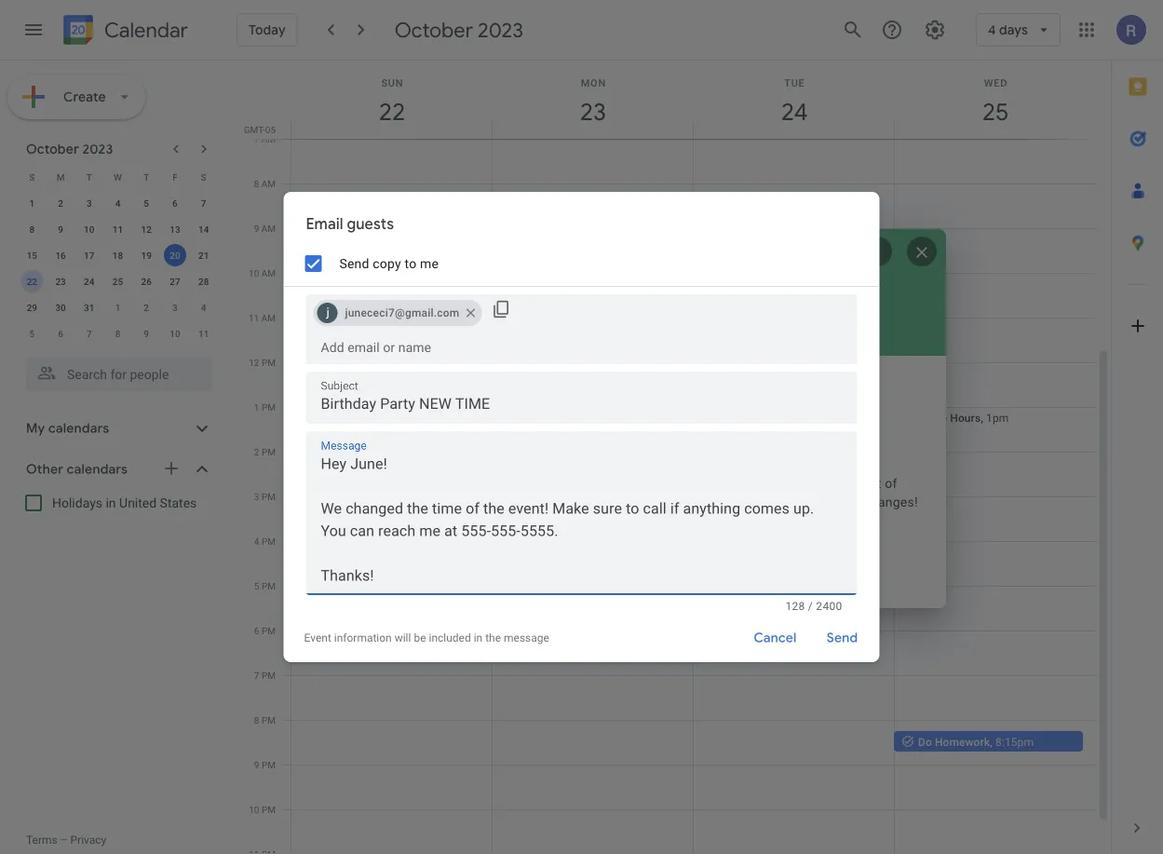 Task type: describe. For each thing, give the bounding box(es) containing it.
terms – privacy
[[26, 834, 106, 847]]

row containing 22
[[18, 268, 218, 294]]

today
[[249, 21, 286, 38]]

row containing 29
[[18, 294, 218, 320]]

will
[[395, 631, 411, 645]]

1 pm
[[254, 401, 276, 413]]

22 cell
[[18, 268, 46, 294]]

4 for november 4 element
[[201, 302, 206, 313]]

campus
[[499, 277, 541, 290]]

that
[[690, 494, 713, 509]]

event information will be included in the message
[[304, 631, 549, 645]]

7 up 14 element
[[201, 197, 206, 209]]

6 pm
[[254, 625, 276, 636]]

26 element
[[135, 270, 158, 292]]

send for send copy to me
[[339, 256, 369, 271]]

calendar heading
[[101, 17, 188, 43]]

7 pm
[[254, 670, 276, 681]]

to
[[405, 256, 417, 271]]

copy
[[373, 256, 401, 271]]

information
[[334, 631, 392, 645]]

10 element
[[78, 218, 100, 240]]

pm for 1 pm
[[262, 401, 276, 413]]

9 pm
[[254, 759, 276, 770]]

9 up 16 "element"
[[58, 224, 63, 235]]

20, today element
[[164, 244, 186, 266]]

14
[[198, 224, 209, 235]]

0 horizontal spatial 3
[[87, 197, 92, 209]]

1 vertical spatial ,
[[336, 626, 339, 639]]

8 am
[[254, 178, 276, 189]]

office
[[916, 411, 947, 424]]

15
[[27, 250, 37, 261]]

house
[[359, 626, 392, 639]]

other calendars button
[[4, 455, 231, 484]]

17 element
[[78, 244, 100, 266]]

office hours , 1pm
[[916, 411, 1009, 424]]

2 column header from the left
[[492, 61, 694, 139]]

guests
[[347, 215, 394, 234]]

send copy to me
[[339, 256, 439, 271]]

2 s from the left
[[201, 171, 206, 183]]

november 6 element
[[49, 322, 72, 345]]

pm for 12 pm
[[262, 357, 276, 368]]

0 horizontal spatial in
[[106, 495, 116, 510]]

30
[[55, 302, 66, 313]]

calendar
[[104, 17, 188, 43]]

11 for '11' element
[[113, 224, 123, 235]]

15 element
[[21, 244, 43, 266]]

7 for 7 pm
[[254, 670, 259, 681]]

do homework , 8:15pm
[[918, 735, 1034, 748]]

11am
[[525, 291, 554, 304]]

birthday
[[592, 475, 642, 491]]

⋅
[[715, 406, 721, 421]]

11 element
[[107, 218, 129, 240]]

row containing 15
[[18, 242, 218, 268]]

16
[[55, 250, 66, 261]]

other calendars
[[26, 461, 128, 478]]

row containing 5
[[18, 320, 218, 346]]

calendar element
[[60, 11, 188, 52]]

29 element
[[21, 296, 43, 319]]

in inside "email guests" dialog
[[474, 631, 483, 645]]

united
[[119, 495, 157, 510]]

14 element
[[192, 218, 215, 240]]

today button
[[237, 13, 298, 47]]

18
[[113, 250, 123, 261]]

27
[[170, 276, 180, 287]]

22 element
[[21, 270, 43, 292]]

terms link
[[26, 834, 57, 847]]

128
[[786, 600, 805, 613]]

128 / 2400
[[786, 600, 842, 613]]

email guests dialog
[[284, 192, 880, 662]]

3 column header from the left
[[693, 61, 895, 139]]

9 for 9 am
[[254, 223, 259, 234]]

29
[[27, 302, 37, 313]]

11 for 11 am
[[249, 312, 259, 323]]

10 for 10 am
[[249, 267, 259, 278]]

27 element
[[164, 270, 186, 292]]

event
[[304, 631, 331, 645]]

be
[[414, 631, 426, 645]]

7 for november 7 element
[[87, 328, 92, 339]]

let
[[744, 494, 763, 509]]

28
[[198, 276, 209, 287]]

11 for the november 11 element
[[198, 328, 209, 339]]

gmt-05
[[244, 124, 276, 135]]

campus meeting 10 – 11am
[[499, 277, 586, 304]]

november 9 element
[[135, 322, 158, 345]]

1 for november 1 element
[[115, 302, 120, 313]]

sunday, october 22 ⋅ 5:30 – 6:30pm
[[592, 406, 815, 421]]

m
[[57, 171, 65, 183]]

calendars
[[67, 461, 128, 478]]

9 am
[[254, 223, 276, 234]]

pm for 7 pm
[[262, 670, 276, 681]]

included
[[429, 631, 471, 645]]

birthday party! changed the date as we had a lot of other events for that day. let me know of any changes!
[[592, 475, 918, 509]]

1 vertical spatial 2023
[[82, 141, 113, 157]]

email
[[306, 215, 343, 234]]

13
[[170, 224, 180, 235]]

0 vertical spatial 2023
[[478, 17, 523, 43]]

9 for november 9 element
[[144, 328, 149, 339]]

3 pm
[[254, 491, 276, 502]]

am for 8 am
[[261, 178, 276, 189]]

had
[[830, 475, 852, 491]]

2 pm
[[254, 446, 276, 457]]

holidays
[[52, 495, 102, 510]]

gmt-
[[244, 124, 265, 135]]

8 up 15 element
[[29, 224, 35, 235]]

pm for 9 pm
[[262, 759, 276, 770]]

23
[[55, 276, 66, 287]]

the inside birthday party! changed the date as we had a lot of other events for that day. let me know of any changes!
[[740, 475, 759, 491]]

7 for 7 am
[[254, 133, 259, 144]]

8 for 8 pm
[[254, 714, 259, 726]]

19
[[141, 250, 152, 261]]

know
[[789, 494, 820, 509]]

0 horizontal spatial october
[[26, 141, 79, 157]]

5:30pm , my house
[[298, 626, 392, 639]]

2 for november 2 "element"
[[144, 302, 149, 313]]

sunday,
[[592, 406, 638, 421]]

9 for 9 pm
[[254, 759, 259, 770]]

1 t from the left
[[86, 171, 92, 183]]

/
[[808, 600, 813, 613]]

25 element
[[107, 270, 129, 292]]

, for office hours
[[981, 411, 984, 424]]

5 pm
[[254, 580, 276, 591]]

holidays in united states
[[52, 495, 197, 510]]

lot
[[866, 475, 882, 491]]

november 4 element
[[192, 296, 215, 319]]

12 element
[[135, 218, 158, 240]]

28 element
[[192, 270, 215, 292]]

date
[[762, 475, 788, 491]]

meeting
[[544, 277, 586, 290]]

20
[[170, 250, 180, 261]]

4 pm
[[254, 536, 276, 547]]

pm for 8 pm
[[262, 714, 276, 726]]

7 am
[[254, 133, 276, 144]]

privacy link
[[70, 834, 106, 847]]

cancel
[[754, 630, 797, 646]]

november 11 element
[[192, 322, 215, 345]]

0 horizontal spatial october 2023
[[26, 141, 113, 157]]

Add email or name text field
[[321, 331, 842, 364]]



Task type: locate. For each thing, give the bounding box(es) containing it.
grid containing campus meeting
[[238, 61, 1111, 854]]

0 horizontal spatial 12
[[141, 224, 152, 235]]

10 up 11 am
[[249, 267, 259, 278]]

we
[[809, 475, 827, 491]]

1 vertical spatial october
[[26, 141, 79, 157]]

31 element
[[78, 296, 100, 319]]

9 up 10 am in the left top of the page
[[254, 223, 259, 234]]

send left copy
[[339, 256, 369, 271]]

0 horizontal spatial 11
[[113, 224, 123, 235]]

2 pm from the top
[[262, 401, 276, 413]]

11 up "18"
[[113, 224, 123, 235]]

pm
[[262, 357, 276, 368], [262, 401, 276, 413], [262, 446, 276, 457], [262, 491, 276, 502], [262, 536, 276, 547], [262, 580, 276, 591], [262, 625, 276, 636], [262, 670, 276, 681], [262, 714, 276, 726], [262, 759, 276, 770], [262, 804, 276, 815]]

2 horizontal spatial 5
[[254, 580, 259, 591]]

12 down 11 am
[[249, 357, 259, 368]]

s left m
[[29, 171, 35, 183]]

6 for november 6 element
[[58, 328, 63, 339]]

5 down 29 element
[[29, 328, 35, 339]]

send down 2400
[[827, 630, 858, 646]]

1 for 1 pm
[[254, 401, 259, 413]]

1 horizontal spatial of
[[885, 475, 897, 491]]

me
[[420, 256, 439, 271], [766, 494, 785, 509]]

4 inside grid
[[254, 536, 259, 547]]

24
[[84, 276, 94, 287]]

,
[[981, 411, 984, 424], [336, 626, 339, 639], [990, 735, 993, 748]]

pm for 2 pm
[[262, 446, 276, 457]]

4 down 28 element
[[201, 302, 206, 313]]

am for 10 am
[[261, 267, 276, 278]]

10 am
[[249, 267, 276, 278]]

8 down 7 am
[[254, 178, 259, 189]]

row containing 8
[[18, 216, 218, 242]]

1 vertical spatial 6
[[58, 328, 63, 339]]

2 horizontal spatial 1
[[254, 401, 259, 413]]

november 1 element
[[107, 296, 129, 319]]

30 element
[[49, 296, 72, 319]]

2 horizontal spatial october
[[642, 406, 689, 421]]

pm down 8 pm
[[262, 759, 276, 770]]

send inside button
[[827, 630, 858, 646]]

0 vertical spatial 6
[[172, 197, 178, 209]]

5 for the november 5 element
[[29, 328, 35, 339]]

0 vertical spatial 2
[[58, 197, 63, 209]]

1 vertical spatial of
[[824, 494, 836, 509]]

6 down 5 pm
[[254, 625, 259, 636]]

12 for 12 pm
[[249, 357, 259, 368]]

3
[[87, 197, 92, 209], [172, 302, 178, 313], [254, 491, 259, 502]]

main drawer image
[[22, 19, 45, 41]]

12 up 19
[[141, 224, 152, 235]]

send
[[339, 256, 369, 271], [827, 630, 858, 646]]

4 up 5 pm
[[254, 536, 259, 547]]

t
[[86, 171, 92, 183], [144, 171, 149, 183]]

1 vertical spatial –
[[757, 406, 766, 421]]

am up 8 am on the left top
[[261, 133, 276, 144]]

t left f
[[144, 171, 149, 183]]

changes!
[[864, 494, 918, 509]]

2 down 1 pm
[[254, 446, 259, 457]]

0 horizontal spatial 2
[[58, 197, 63, 209]]

2 vertical spatial 2
[[254, 446, 259, 457]]

1 column header from the left
[[291, 61, 493, 139]]

the left message
[[485, 631, 501, 645]]

, for do homework
[[990, 735, 993, 748]]

2 vertical spatial october
[[642, 406, 689, 421]]

in left 'united'
[[106, 495, 116, 510]]

1 horizontal spatial 5
[[144, 197, 149, 209]]

21 element
[[192, 244, 215, 266]]

3 for 3 pm
[[254, 491, 259, 502]]

a
[[856, 475, 863, 491]]

1 horizontal spatial –
[[515, 291, 522, 304]]

1 horizontal spatial t
[[144, 171, 149, 183]]

2 horizontal spatial 3
[[254, 491, 259, 502]]

2 vertical spatial 5
[[254, 580, 259, 591]]

1 row from the top
[[18, 164, 218, 190]]

10 for 10 element
[[84, 224, 94, 235]]

2 vertical spatial 3
[[254, 491, 259, 502]]

4 for 4 pm
[[254, 536, 259, 547]]

party!
[[645, 475, 680, 491]]

pm for 6 pm
[[262, 625, 276, 636]]

november 2 element
[[135, 296, 158, 319]]

0 vertical spatial 1
[[29, 197, 35, 209]]

2400
[[816, 600, 842, 613]]

3 for november 3 element
[[172, 302, 178, 313]]

5 am from the top
[[261, 312, 276, 323]]

0 vertical spatial 3
[[87, 197, 92, 209]]

am up 12 pm
[[261, 312, 276, 323]]

tab list
[[1112, 61, 1163, 802]]

0 vertical spatial me
[[420, 256, 439, 271]]

other
[[26, 461, 63, 478]]

12 for 12
[[141, 224, 152, 235]]

11 pm from the top
[[262, 804, 276, 815]]

1 vertical spatial 11
[[249, 312, 259, 323]]

row down '25' element
[[18, 294, 218, 320]]

11 down november 4 element
[[198, 328, 209, 339]]

6 down f
[[172, 197, 178, 209]]

0 horizontal spatial 4
[[115, 197, 120, 209]]

row down november 1 element
[[18, 320, 218, 346]]

0 vertical spatial ,
[[981, 411, 984, 424]]

message
[[504, 631, 549, 645]]

1 vertical spatial october 2023
[[26, 141, 113, 157]]

pm for 5 pm
[[262, 580, 276, 591]]

6 for 6 pm
[[254, 625, 259, 636]]

12 inside "element"
[[141, 224, 152, 235]]

22
[[27, 276, 37, 287], [692, 406, 707, 421]]

email guests
[[306, 215, 394, 234]]

0 vertical spatial the
[[740, 475, 759, 491]]

2 vertical spatial –
[[60, 834, 68, 847]]

pm down "9 pm"
[[262, 804, 276, 815]]

october 2023 grid
[[18, 164, 218, 346]]

11 inside grid
[[249, 312, 259, 323]]

grid
[[238, 61, 1111, 854]]

pm for 3 pm
[[262, 491, 276, 502]]

pm down 2 pm
[[262, 491, 276, 502]]

row group containing 1
[[18, 190, 218, 346]]

am down 7 am
[[261, 178, 276, 189]]

2 row from the top
[[18, 190, 218, 216]]

3 up november 10 element
[[172, 302, 178, 313]]

5
[[144, 197, 149, 209], [29, 328, 35, 339], [254, 580, 259, 591]]

1 vertical spatial me
[[766, 494, 785, 509]]

, left my at bottom left
[[336, 626, 339, 639]]

pm up 6 pm
[[262, 580, 276, 591]]

1 horizontal spatial 22
[[692, 406, 707, 421]]

row down w
[[18, 190, 218, 216]]

2 horizontal spatial 6
[[254, 625, 259, 636]]

0 horizontal spatial me
[[420, 256, 439, 271]]

6 down "30" element
[[58, 328, 63, 339]]

0 vertical spatial send
[[339, 256, 369, 271]]

0 vertical spatial 12
[[141, 224, 152, 235]]

am for 9 am
[[261, 223, 276, 234]]

0 horizontal spatial send
[[339, 256, 369, 271]]

10 down november 3 element
[[170, 328, 180, 339]]

november 10 element
[[164, 322, 186, 345]]

16 element
[[49, 244, 72, 266]]

7 pm from the top
[[262, 625, 276, 636]]

any
[[840, 494, 861, 509]]

10 for november 10 element
[[170, 328, 180, 339]]

states
[[160, 495, 197, 510]]

19 element
[[135, 244, 158, 266]]

22 inside cell
[[27, 276, 37, 287]]

3 up 10 element
[[87, 197, 92, 209]]

me inside birthday party! changed the date as we had a lot of other events for that day. let me know of any changes!
[[766, 494, 785, 509]]

8 up "9 pm"
[[254, 714, 259, 726]]

the
[[740, 475, 759, 491], [485, 631, 501, 645]]

other
[[592, 494, 624, 509]]

, left '8:15pm'
[[990, 735, 993, 748]]

5 for 5 pm
[[254, 580, 259, 591]]

2 vertical spatial 11
[[198, 328, 209, 339]]

6 inside grid
[[254, 625, 259, 636]]

0 vertical spatial october 2023
[[395, 17, 523, 43]]

send for send
[[827, 630, 858, 646]]

1 vertical spatial the
[[485, 631, 501, 645]]

1 down 12 pm
[[254, 401, 259, 413]]

1 vertical spatial 1
[[115, 302, 120, 313]]

7 down 31 element
[[87, 328, 92, 339]]

12 inside grid
[[249, 357, 259, 368]]

0 vertical spatial 4
[[115, 197, 120, 209]]

1 horizontal spatial me
[[766, 494, 785, 509]]

0 horizontal spatial 5
[[29, 328, 35, 339]]

5:30pm
[[298, 626, 336, 639]]

3 row from the top
[[18, 216, 218, 242]]

1 horizontal spatial in
[[474, 631, 483, 645]]

5 up '12' "element"
[[144, 197, 149, 209]]

for
[[670, 494, 687, 509]]

pm for 10 pm
[[262, 804, 276, 815]]

23 element
[[49, 270, 72, 292]]

0 horizontal spatial ,
[[336, 626, 339, 639]]

None search field
[[0, 350, 231, 391]]

–
[[515, 291, 522, 304], [757, 406, 766, 421], [60, 834, 68, 847]]

1 horizontal spatial 1
[[115, 302, 120, 313]]

send button
[[813, 616, 872, 660]]

november 5 element
[[21, 322, 43, 345]]

17
[[84, 250, 94, 261]]

10 up 17
[[84, 224, 94, 235]]

8 inside "element"
[[115, 328, 120, 339]]

, left the 1pm
[[981, 411, 984, 424]]

9 down november 2 "element"
[[144, 328, 149, 339]]

0 horizontal spatial of
[[824, 494, 836, 509]]

05
[[265, 124, 276, 135]]

5 up 6 pm
[[254, 580, 259, 591]]

9 pm from the top
[[262, 714, 276, 726]]

3 down 2 pm
[[254, 491, 259, 502]]

pm up "9 pm"
[[262, 714, 276, 726]]

w
[[114, 171, 122, 183]]

f
[[172, 171, 178, 183]]

7 row from the top
[[18, 320, 218, 346]]

terms
[[26, 834, 57, 847]]

1 vertical spatial 4
[[201, 302, 206, 313]]

5 inside the november 5 element
[[29, 328, 35, 339]]

october 2023
[[395, 17, 523, 43], [26, 141, 113, 157]]

row
[[18, 164, 218, 190], [18, 190, 218, 216], [18, 216, 218, 242], [18, 242, 218, 268], [18, 268, 218, 294], [18, 294, 218, 320], [18, 320, 218, 346]]

0 horizontal spatial t
[[86, 171, 92, 183]]

26
[[141, 276, 152, 287]]

4 am from the top
[[261, 267, 276, 278]]

None text field
[[306, 453, 857, 587]]

row up 18 element
[[18, 216, 218, 242]]

homework
[[935, 735, 990, 748]]

row containing s
[[18, 164, 218, 190]]

0 horizontal spatial 22
[[27, 276, 37, 287]]

of right lot
[[885, 475, 897, 491]]

day.
[[717, 494, 741, 509]]

24 element
[[78, 270, 100, 292]]

me down the date
[[766, 494, 785, 509]]

8
[[254, 178, 259, 189], [29, 224, 35, 235], [115, 328, 120, 339], [254, 714, 259, 726]]

2 horizontal spatial 11
[[249, 312, 259, 323]]

1 vertical spatial 5
[[29, 328, 35, 339]]

9 up 10 pm
[[254, 759, 259, 770]]

0 vertical spatial in
[[106, 495, 116, 510]]

1
[[29, 197, 35, 209], [115, 302, 120, 313], [254, 401, 259, 413]]

1 vertical spatial 2
[[144, 302, 149, 313]]

1 horizontal spatial 11
[[198, 328, 209, 339]]

20 cell
[[161, 242, 189, 268]]

6 pm from the top
[[262, 580, 276, 591]]

2 horizontal spatial 4
[[254, 536, 259, 547]]

0 horizontal spatial s
[[29, 171, 35, 183]]

1 down '25' element
[[115, 302, 120, 313]]

november 3 element
[[164, 296, 186, 319]]

s
[[29, 171, 35, 183], [201, 171, 206, 183]]

4 row from the top
[[18, 242, 218, 268]]

1 horizontal spatial the
[[740, 475, 759, 491]]

– inside the campus meeting 10 – 11am
[[515, 291, 522, 304]]

11 down 10 am in the left top of the page
[[249, 312, 259, 323]]

2 down 26 element
[[144, 302, 149, 313]]

am down 9 am
[[261, 267, 276, 278]]

7 left 05
[[254, 133, 259, 144]]

10 down "9 pm"
[[249, 804, 259, 815]]

2 vertical spatial 1
[[254, 401, 259, 413]]

11
[[113, 224, 123, 235], [249, 312, 259, 323], [198, 328, 209, 339]]

me right to
[[420, 256, 439, 271]]

2 t from the left
[[144, 171, 149, 183]]

0 vertical spatial october
[[395, 17, 473, 43]]

4 up '11' element
[[115, 197, 120, 209]]

18 element
[[107, 244, 129, 266]]

pm down 5 pm
[[262, 625, 276, 636]]

row group
[[18, 190, 218, 346]]

1 horizontal spatial 6
[[172, 197, 178, 209]]

5 pm from the top
[[262, 536, 276, 547]]

2 horizontal spatial ,
[[990, 735, 993, 748]]

1 horizontal spatial s
[[201, 171, 206, 183]]

6 row from the top
[[18, 294, 218, 320]]

s right f
[[201, 171, 206, 183]]

8 pm
[[254, 714, 276, 726]]

pm for 4 pm
[[262, 536, 276, 547]]

am for 11 am
[[261, 312, 276, 323]]

3 pm from the top
[[262, 446, 276, 457]]

1 vertical spatial in
[[474, 631, 483, 645]]

0 vertical spatial 5
[[144, 197, 149, 209]]

2 horizontal spatial –
[[757, 406, 766, 421]]

8 for 8 am
[[254, 178, 259, 189]]

2 vertical spatial 6
[[254, 625, 259, 636]]

2 am from the top
[[261, 178, 276, 189]]

as
[[792, 475, 806, 491]]

31
[[84, 302, 94, 313]]

row down '11' element
[[18, 242, 218, 268]]

7
[[254, 133, 259, 144], [201, 197, 206, 209], [87, 328, 92, 339], [254, 670, 259, 681]]

the up 'let'
[[740, 475, 759, 491]]

pm up 8 pm
[[262, 670, 276, 681]]

1 pm from the top
[[262, 357, 276, 368]]

None text field
[[321, 391, 842, 417]]

1 vertical spatial 12
[[249, 357, 259, 368]]

6:30pm
[[770, 406, 815, 421]]

the inside "email guests" dialog
[[485, 631, 501, 645]]

5 row from the top
[[18, 268, 218, 294]]

8 pm from the top
[[262, 670, 276, 681]]

8:15pm
[[996, 735, 1034, 748]]

0 horizontal spatial –
[[60, 834, 68, 847]]

10 inside the campus meeting 10 – 11am
[[499, 291, 512, 304]]

– down campus
[[515, 291, 522, 304]]

am for 7 am
[[261, 133, 276, 144]]

11 am
[[249, 312, 276, 323]]

1 horizontal spatial october 2023
[[395, 17, 523, 43]]

7 up 8 pm
[[254, 670, 259, 681]]

1pm
[[986, 411, 1009, 424]]

4 column header from the left
[[894, 61, 1096, 139]]

of
[[885, 475, 897, 491], [824, 494, 836, 509]]

2 horizontal spatial 2
[[254, 446, 259, 457]]

1 horizontal spatial october
[[395, 17, 473, 43]]

25
[[113, 276, 123, 287]]

pm down 1 pm
[[262, 446, 276, 457]]

my
[[341, 626, 357, 639]]

5:30
[[728, 406, 754, 421]]

10 pm from the top
[[262, 759, 276, 770]]

0 horizontal spatial 1
[[29, 197, 35, 209]]

0 horizontal spatial 6
[[58, 328, 63, 339]]

in right included
[[474, 631, 483, 645]]

1 vertical spatial 22
[[692, 406, 707, 421]]

10 pm
[[249, 804, 276, 815]]

0 horizontal spatial the
[[485, 631, 501, 645]]

1 up 15 element
[[29, 197, 35, 209]]

row containing 1
[[18, 190, 218, 216]]

pm down 3 pm
[[262, 536, 276, 547]]

row up november 1 element
[[18, 268, 218, 294]]

2 inside "element"
[[144, 302, 149, 313]]

10 down campus
[[499, 291, 512, 304]]

– right terms at the left bottom of page
[[60, 834, 68, 847]]

3 am from the top
[[261, 223, 276, 234]]

1 am from the top
[[261, 133, 276, 144]]

21
[[198, 250, 209, 261]]

selected people list box
[[306, 294, 487, 331]]

pm up 1 pm
[[262, 357, 276, 368]]

2 vertical spatial 4
[[254, 536, 259, 547]]

column header
[[291, 61, 493, 139], [492, 61, 694, 139], [693, 61, 895, 139], [894, 61, 1096, 139]]

8 down november 1 element
[[115, 328, 120, 339]]

22 left ⋅
[[692, 406, 707, 421]]

of left any
[[824, 494, 836, 509]]

0 vertical spatial –
[[515, 291, 522, 304]]

2023
[[478, 17, 523, 43], [82, 141, 113, 157]]

1 horizontal spatial 3
[[172, 302, 178, 313]]

– right 5:30
[[757, 406, 766, 421]]

1 vertical spatial send
[[827, 630, 858, 646]]

row up '11' element
[[18, 164, 218, 190]]

privacy
[[70, 834, 106, 847]]

t left w
[[86, 171, 92, 183]]

2 vertical spatial ,
[[990, 735, 993, 748]]

do
[[918, 735, 932, 748]]

1 vertical spatial 3
[[172, 302, 178, 313]]

1 horizontal spatial 4
[[201, 302, 206, 313]]

junececi7@gmail.com, selected option
[[313, 298, 482, 328]]

1 horizontal spatial 2
[[144, 302, 149, 313]]

1 horizontal spatial 12
[[249, 357, 259, 368]]

am
[[261, 133, 276, 144], [261, 178, 276, 189], [261, 223, 276, 234], [261, 267, 276, 278], [261, 312, 276, 323]]

1 horizontal spatial ,
[[981, 411, 984, 424]]

13 element
[[164, 218, 186, 240]]

2 down m
[[58, 197, 63, 209]]

5 inside grid
[[254, 580, 259, 591]]

none text field inside "email guests" dialog
[[321, 391, 842, 417]]

am down 8 am on the left top
[[261, 223, 276, 234]]

8 for november 8 "element"
[[115, 328, 120, 339]]

6
[[172, 197, 178, 209], [58, 328, 63, 339], [254, 625, 259, 636]]

november 8 element
[[107, 322, 129, 345]]

22 down 15
[[27, 276, 37, 287]]

1 horizontal spatial send
[[827, 630, 858, 646]]

0 vertical spatial 11
[[113, 224, 123, 235]]

1 s from the left
[[29, 171, 35, 183]]

4 pm from the top
[[262, 491, 276, 502]]

10 for 10 pm
[[249, 804, 259, 815]]

pm up 2 pm
[[262, 401, 276, 413]]

changed
[[684, 475, 736, 491]]

4
[[115, 197, 120, 209], [201, 302, 206, 313], [254, 536, 259, 547]]

november 7 element
[[78, 322, 100, 345]]

2 for 2 pm
[[254, 446, 259, 457]]

1 horizontal spatial 2023
[[478, 17, 523, 43]]

me inside "email guests" dialog
[[420, 256, 439, 271]]

0 horizontal spatial 2023
[[82, 141, 113, 157]]

0 vertical spatial 22
[[27, 276, 37, 287]]

0 vertical spatial of
[[885, 475, 897, 491]]

12 pm
[[249, 357, 276, 368]]



Task type: vqa. For each thing, say whether or not it's contained in the screenshot.


